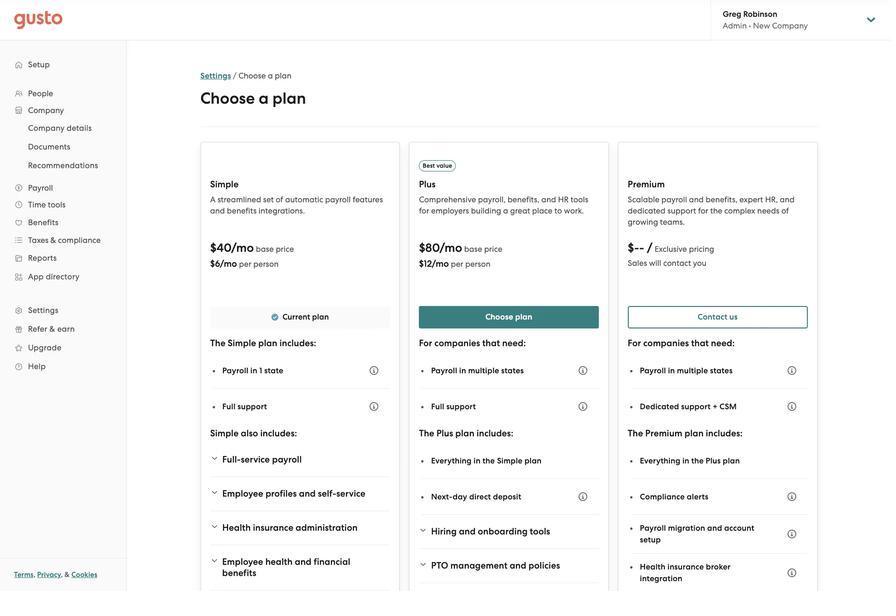 Task type: describe. For each thing, give the bounding box(es) containing it.
the plus plan includes:
[[419, 429, 514, 439]]

you
[[694, 259, 707, 268]]

benefits
[[28, 218, 59, 227]]

80
[[426, 241, 440, 255]]

health
[[266, 557, 293, 568]]

support for 80
[[447, 402, 476, 412]]

price for 40
[[276, 245, 294, 254]]

needs
[[758, 206, 780, 216]]

set
[[263, 195, 274, 204]]

payroll inside a streamlined set of automatic payroll features and benefits integrations.
[[325, 195, 351, 204]]

simple also includes:
[[210, 429, 297, 439]]

directory
[[46, 272, 80, 282]]

upgrade
[[28, 343, 62, 353]]

benefits link
[[9, 214, 117, 231]]

taxes & compliance button
[[9, 232, 117, 249]]

people button
[[9, 85, 117, 102]]

work.
[[564, 206, 584, 216]]

complex
[[725, 206, 756, 216]]

setup
[[640, 536, 661, 546]]

building
[[471, 206, 502, 216]]

insurance for broker
[[668, 563, 704, 573]]

privacy
[[37, 571, 61, 580]]

terms
[[14, 571, 34, 580]]

1 vertical spatial premium
[[646, 429, 683, 439]]

1 vertical spatial settings link
[[9, 302, 117, 319]]

hiring and onboarding tools button
[[419, 521, 599, 544]]

help link
[[9, 358, 117, 375]]

the for $-
[[628, 429, 644, 439]]

dedicated
[[640, 402, 680, 412]]

terms , privacy , & cookies
[[14, 571, 97, 580]]

greg robinson admin • new company
[[723, 9, 808, 30]]

simple left also
[[210, 429, 239, 439]]

documents
[[28, 142, 71, 152]]

account
[[725, 524, 755, 534]]

profiles
[[266, 489, 297, 500]]

hr,
[[766, 195, 778, 204]]

settings for settings
[[28, 306, 58, 315]]

40
[[217, 241, 231, 255]]

12
[[424, 259, 432, 269]]

states for /
[[711, 366, 733, 376]]

base for 40
[[256, 245, 274, 254]]

employee health and financial benefits button
[[210, 552, 390, 585]]

support for 40
[[238, 402, 267, 412]]

reports
[[28, 254, 57, 263]]

administration
[[296, 523, 358, 534]]

1
[[260, 366, 262, 376]]

the for /
[[692, 456, 704, 466]]

of inside the scalable payroll and benefits, expert hr, and dedicated support for the complex needs of growing teams.
[[782, 206, 789, 216]]

details
[[67, 124, 92, 133]]

tools inside the "comprehensive payroll, benefits, and hr tools for employers building a great place to work."
[[571, 195, 589, 204]]

simple up deposit on the bottom right of page
[[497, 456, 523, 466]]

setup link
[[9, 56, 117, 73]]

place
[[532, 206, 553, 216]]

choose for choose plan
[[486, 313, 514, 322]]

best
[[423, 162, 435, 169]]

automatic
[[285, 195, 323, 204]]

companies for /mo
[[435, 338, 481, 349]]

hiring
[[431, 527, 457, 538]]

the for /mo
[[483, 456, 495, 466]]

multiple for /mo
[[468, 366, 500, 376]]

financial
[[314, 557, 351, 568]]

& for earn
[[49, 325, 55, 334]]

$-- / exclusive pricing sales will contact you
[[628, 241, 715, 268]]

tools inside dropdown button
[[530, 527, 551, 538]]

choose for choose a plan
[[200, 89, 255, 108]]

pto management and policies
[[431, 561, 560, 572]]

that for /mo
[[483, 338, 500, 349]]

broker
[[706, 563, 731, 573]]

and inside a streamlined set of automatic payroll features and benefits integrations.
[[210, 206, 225, 216]]

privacy link
[[37, 571, 61, 580]]

full-service payroll
[[222, 455, 302, 466]]

simple up 'payroll in 1 state'
[[228, 338, 256, 349]]

time tools button
[[9, 196, 117, 213]]

employee profiles and self-service button
[[210, 483, 390, 506]]

great
[[510, 206, 531, 216]]

the simple plan includes:
[[210, 338, 317, 349]]

help
[[28, 362, 46, 371]]

compliance alerts
[[640, 492, 709, 502]]

for inside the "comprehensive payroll, benefits, and hr tools for employers building a great place to work."
[[419, 206, 430, 216]]

multiple for /
[[677, 366, 709, 376]]

health insurance broker integration
[[640, 563, 731, 584]]

for inside the scalable payroll and benefits, expert hr, and dedicated support for the complex needs of growing teams.
[[699, 206, 709, 216]]

plan inside button
[[516, 313, 533, 322]]

everything for /
[[640, 456, 681, 466]]

time tools
[[28, 200, 66, 210]]

person for 40
[[254, 260, 279, 269]]

the for $
[[419, 429, 435, 439]]

new
[[754, 21, 771, 30]]

1 vertical spatial a
[[259, 89, 269, 108]]

benefits inside employee health and financial benefits
[[222, 568, 257, 579]]

a inside settings / choose a plan
[[268, 71, 273, 80]]

in for 80
[[460, 366, 467, 376]]

companies for /
[[644, 338, 689, 349]]

price for 80
[[485, 245, 503, 254]]

app directory
[[28, 272, 80, 282]]

sales
[[628, 259, 648, 268]]

scalable payroll and benefits, expert hr, and dedicated support for the complex needs of growing teams.
[[628, 195, 795, 227]]

next-day direct deposit
[[431, 492, 522, 502]]

full support for 80
[[431, 402, 476, 412]]

growing
[[628, 218, 659, 227]]

payroll inside payroll migration and account setup
[[640, 524, 667, 534]]

for companies that need: for /
[[628, 338, 735, 349]]

current
[[283, 313, 310, 322]]

for for -
[[628, 338, 642, 349]]

onboarding
[[478, 527, 528, 538]]

0 horizontal spatial the
[[210, 338, 226, 349]]

full support for 40
[[222, 402, 267, 412]]

payroll inside dropdown button
[[28, 183, 53, 193]]

home image
[[14, 11, 63, 29]]

health for health insurance broker integration
[[640, 563, 666, 573]]

migration
[[669, 524, 706, 534]]

in for -
[[669, 366, 675, 376]]

csm
[[720, 402, 737, 412]]

service inside "dropdown button"
[[241, 455, 270, 466]]

service inside dropdown button
[[337, 489, 366, 500]]

recommendations
[[28, 161, 98, 170]]

payroll for -
[[640, 366, 667, 376]]

teams.
[[661, 218, 685, 227]]

support inside the scalable payroll and benefits, expert hr, and dedicated support for the complex needs of growing teams.
[[668, 206, 697, 216]]

benefits, inside the scalable payroll and benefits, expert hr, and dedicated support for the complex needs of growing teams.
[[706, 195, 738, 204]]

and inside payroll migration and account setup
[[708, 524, 723, 534]]

policies
[[529, 561, 560, 572]]

taxes & compliance
[[28, 236, 101, 245]]

6
[[215, 259, 220, 269]]

comprehensive payroll, benefits, and hr tools for employers building a great place to work.
[[419, 195, 589, 216]]

$-
[[628, 241, 640, 255]]



Task type: locate. For each thing, give the bounding box(es) containing it.
0 vertical spatial company
[[773, 21, 808, 30]]

2 base from the left
[[465, 245, 483, 254]]

in
[[251, 366, 258, 376], [460, 366, 467, 376], [669, 366, 675, 376], [474, 456, 481, 466], [683, 456, 690, 466]]

service up administration
[[337, 489, 366, 500]]

/ up "choose a plan"
[[233, 71, 237, 80]]

and inside employee health and financial benefits
[[295, 557, 312, 568]]

base inside $ 80 /mo base price $ 12 /mo per person
[[465, 245, 483, 254]]

base for 80
[[465, 245, 483, 254]]

everything for /mo
[[431, 456, 472, 466]]

person for 80
[[466, 260, 491, 269]]

a up "choose a plan"
[[268, 71, 273, 80]]

for companies that need: down choose plan button
[[419, 338, 526, 349]]

employee left health at the bottom left of page
[[222, 557, 263, 568]]

2 states from the left
[[711, 366, 733, 376]]

company button
[[9, 102, 117, 119]]

$ 40 /mo base price $ 6 /mo per person
[[210, 241, 294, 269]]

multiple
[[468, 366, 500, 376], [677, 366, 709, 376]]

taxes
[[28, 236, 48, 245]]

0 vertical spatial insurance
[[253, 523, 294, 534]]

tools up the policies
[[530, 527, 551, 538]]

0 horizontal spatial states
[[502, 366, 524, 376]]

0 vertical spatial employee
[[222, 489, 264, 500]]

0 horizontal spatial settings
[[28, 306, 58, 315]]

1 horizontal spatial tools
[[530, 527, 551, 538]]

everything in the simple plan
[[431, 456, 542, 466]]

1 vertical spatial choose
[[200, 89, 255, 108]]

tools
[[571, 195, 589, 204], [48, 200, 66, 210], [530, 527, 551, 538]]

•
[[749, 21, 752, 30]]

1 horizontal spatial ,
[[61, 571, 63, 580]]

list
[[0, 85, 126, 376], [0, 119, 126, 175]]

for left complex
[[699, 206, 709, 216]]

and
[[542, 195, 557, 204], [690, 195, 704, 204], [780, 195, 795, 204], [210, 206, 225, 216], [299, 489, 316, 500], [708, 524, 723, 534], [459, 527, 476, 538], [295, 557, 312, 568], [510, 561, 527, 572]]

0 horizontal spatial for
[[419, 206, 430, 216]]

1 horizontal spatial need:
[[712, 338, 735, 349]]

1 horizontal spatial for
[[699, 206, 709, 216]]

time
[[28, 200, 46, 210]]

settings up "choose a plan"
[[200, 71, 231, 81]]

full-
[[222, 455, 241, 466]]

0 horizontal spatial /
[[233, 71, 237, 80]]

insurance inside "health insurance broker integration"
[[668, 563, 704, 573]]

1 horizontal spatial per
[[451, 260, 464, 269]]

includes: down current
[[280, 338, 317, 349]]

contact us
[[698, 313, 738, 322]]

0 vertical spatial choose
[[239, 71, 266, 80]]

integrations.
[[259, 206, 305, 216]]

support up 'the plus plan includes:'
[[447, 402, 476, 412]]

0 horizontal spatial settings link
[[9, 302, 117, 319]]

1 horizontal spatial settings link
[[200, 71, 231, 81]]

1 horizontal spatial benefits,
[[706, 195, 738, 204]]

payroll button
[[9, 180, 117, 196]]

insurance
[[253, 523, 294, 534], [668, 563, 704, 573]]

2 horizontal spatial the
[[628, 429, 644, 439]]

0 vertical spatial &
[[50, 236, 56, 245]]

support for -
[[682, 402, 711, 412]]

1 employee from the top
[[222, 489, 264, 500]]

tools inside dropdown button
[[48, 200, 66, 210]]

, left privacy link at the left
[[34, 571, 35, 580]]

company for company
[[28, 106, 64, 115]]

next-
[[431, 492, 453, 502]]

0 horizontal spatial need:
[[503, 338, 526, 349]]

2 per from the left
[[451, 260, 464, 269]]

the down the premium plan includes:
[[692, 456, 704, 466]]

service
[[241, 455, 270, 466], [337, 489, 366, 500]]

gusto navigation element
[[0, 40, 126, 391]]

payroll in multiple states for /mo
[[431, 366, 524, 376]]

1 for companies that need: from the left
[[419, 338, 526, 349]]

need: for /mo
[[503, 338, 526, 349]]

1 horizontal spatial price
[[485, 245, 503, 254]]

premium up the scalable
[[628, 179, 665, 190]]

1 horizontal spatial states
[[711, 366, 733, 376]]

0 horizontal spatial for companies that need:
[[419, 338, 526, 349]]

app directory link
[[9, 269, 117, 285]]

for down 'comprehensive'
[[419, 206, 430, 216]]

2 vertical spatial a
[[504, 206, 509, 216]]

1 base from the left
[[256, 245, 274, 254]]

, left cookies
[[61, 571, 63, 580]]

that down contact
[[692, 338, 709, 349]]

1 everything from the left
[[431, 456, 472, 466]]

everything down 'the plus plan includes:'
[[431, 456, 472, 466]]

1 horizontal spatial plus
[[437, 429, 454, 439]]

tools down payroll dropdown button
[[48, 200, 66, 210]]

to
[[555, 206, 562, 216]]

2 multiple from the left
[[677, 366, 709, 376]]

1 horizontal spatial person
[[466, 260, 491, 269]]

1 horizontal spatial payroll
[[325, 195, 351, 204]]

$ 80 /mo base price $ 12 /mo per person
[[419, 241, 503, 269]]

everything in the plus plan
[[640, 456, 740, 466]]

settings
[[200, 71, 231, 81], [28, 306, 58, 315]]

hiring and onboarding tools
[[431, 527, 551, 538]]

2 for companies that need: from the left
[[628, 338, 735, 349]]

0 horizontal spatial of
[[276, 195, 283, 204]]

for
[[419, 338, 433, 349], [628, 338, 642, 349]]

2 list from the top
[[0, 119, 126, 175]]

refer & earn link
[[9, 321, 117, 338]]

list containing people
[[0, 85, 126, 376]]

0 horizontal spatial for
[[419, 338, 433, 349]]

employee inside employee health and financial benefits
[[222, 557, 263, 568]]

0 horizontal spatial payroll
[[272, 455, 302, 466]]

the down 'the plus plan includes:'
[[483, 456, 495, 466]]

terms link
[[14, 571, 34, 580]]

2 everything from the left
[[640, 456, 681, 466]]

/mo
[[231, 241, 254, 255], [440, 241, 463, 255], [220, 259, 237, 269], [432, 259, 449, 269]]

1 vertical spatial company
[[28, 106, 64, 115]]

1 vertical spatial plus
[[437, 429, 454, 439]]

0 horizontal spatial person
[[254, 260, 279, 269]]

a
[[268, 71, 273, 80], [259, 89, 269, 108], [504, 206, 509, 216]]

benefits inside a streamlined set of automatic payroll features and benefits integrations.
[[227, 206, 257, 216]]

in for 40
[[251, 366, 258, 376]]

1 horizontal spatial multiple
[[677, 366, 709, 376]]

company inside "link"
[[28, 124, 65, 133]]

health insurance administration button
[[210, 517, 390, 540]]

0 horizontal spatial per
[[239, 260, 252, 269]]

pto
[[431, 561, 449, 572]]

company right the new
[[773, 21, 808, 30]]

company
[[773, 21, 808, 30], [28, 106, 64, 115], [28, 124, 65, 133]]

1 horizontal spatial full support
[[431, 402, 476, 412]]

insurance up integration
[[668, 563, 704, 573]]

1 horizontal spatial for companies that need:
[[628, 338, 735, 349]]

2 price from the left
[[485, 245, 503, 254]]

1 , from the left
[[34, 571, 35, 580]]

choose inside settings / choose a plan
[[239, 71, 266, 80]]

self-
[[318, 489, 337, 500]]

the left complex
[[711, 206, 723, 216]]

hr
[[558, 195, 569, 204]]

2 for from the left
[[628, 338, 642, 349]]

2 full from the left
[[431, 402, 445, 412]]

payroll up "teams."
[[662, 195, 688, 204]]

0 vertical spatial settings link
[[200, 71, 231, 81]]

1 vertical spatial settings
[[28, 306, 58, 315]]

includes: for the plus plan includes:
[[477, 429, 514, 439]]

dedicated support + csm
[[640, 402, 737, 412]]

1 horizontal spatial /
[[648, 241, 653, 255]]

employee for employee health and financial benefits
[[222, 557, 263, 568]]

of right needs
[[782, 206, 789, 216]]

need: for /
[[712, 338, 735, 349]]

person inside '$ 40 /mo base price $ 6 /mo per person'
[[254, 260, 279, 269]]

full up "simple also includes:"
[[222, 402, 236, 412]]

1 price from the left
[[276, 245, 294, 254]]

/ right -
[[648, 241, 653, 255]]

price down integrations. on the top left of page
[[276, 245, 294, 254]]

base right 40
[[256, 245, 274, 254]]

1 horizontal spatial payroll in multiple states
[[640, 366, 733, 376]]

2 vertical spatial choose
[[486, 313, 514, 322]]

company inside "dropdown button"
[[28, 106, 64, 115]]

setup
[[28, 60, 50, 69]]

1 multiple from the left
[[468, 366, 500, 376]]

/ inside $-- / exclusive pricing sales will contact you
[[648, 241, 653, 255]]

list containing company details
[[0, 119, 126, 175]]

health for health insurance administration
[[222, 523, 251, 534]]

2 horizontal spatial plus
[[706, 456, 721, 466]]

1 states from the left
[[502, 366, 524, 376]]

1 horizontal spatial the
[[419, 429, 435, 439]]

of inside a streamlined set of automatic payroll features and benefits integrations.
[[276, 195, 283, 204]]

settings / choose a plan
[[200, 71, 292, 81]]

1 horizontal spatial for
[[628, 338, 642, 349]]

states
[[502, 366, 524, 376], [711, 366, 733, 376]]

0 horizontal spatial full support
[[222, 402, 267, 412]]

full for 40
[[222, 402, 236, 412]]

/ inside settings / choose a plan
[[233, 71, 237, 80]]

1 need: from the left
[[503, 338, 526, 349]]

0 horizontal spatial tools
[[48, 200, 66, 210]]

streamlined
[[218, 195, 261, 204]]

0 vertical spatial service
[[241, 455, 270, 466]]

support up "teams."
[[668, 206, 697, 216]]

per right 12
[[451, 260, 464, 269]]

2 companies from the left
[[644, 338, 689, 349]]

full support up 'the plus plan includes:'
[[431, 402, 476, 412]]

full up 'the plus plan includes:'
[[431, 402, 445, 412]]

employee for employee profiles and self-service
[[222, 489, 264, 500]]

health inside "health insurance broker integration"
[[640, 563, 666, 573]]

0 horizontal spatial everything
[[431, 456, 472, 466]]

,
[[34, 571, 35, 580], [61, 571, 63, 580]]

and inside the "comprehensive payroll, benefits, and hr tools for employers building a great place to work."
[[542, 195, 557, 204]]

0 vertical spatial plus
[[419, 179, 436, 190]]

base down building at the top of the page
[[465, 245, 483, 254]]

payroll for 80
[[431, 366, 458, 376]]

employee profiles and self-service
[[222, 489, 366, 500]]

& inside refer & earn link
[[49, 325, 55, 334]]

0 horizontal spatial insurance
[[253, 523, 294, 534]]

& for compliance
[[50, 236, 56, 245]]

price inside $ 80 /mo base price $ 12 /mo per person
[[485, 245, 503, 254]]

1 vertical spatial service
[[337, 489, 366, 500]]

settings inside "link"
[[28, 306, 58, 315]]

includes: up everything in the simple plan
[[477, 429, 514, 439]]

insurance for administration
[[253, 523, 294, 534]]

company inside greg robinson admin • new company
[[773, 21, 808, 30]]

employee health and financial benefits
[[222, 557, 351, 579]]

2 benefits, from the left
[[706, 195, 738, 204]]

payroll up profiles
[[272, 455, 302, 466]]

per inside $ 80 /mo base price $ 12 /mo per person
[[451, 260, 464, 269]]

simple up the a
[[210, 179, 239, 190]]

0 vertical spatial settings
[[200, 71, 231, 81]]

earn
[[57, 325, 75, 334]]

2 vertical spatial plus
[[706, 456, 721, 466]]

1 horizontal spatial base
[[465, 245, 483, 254]]

deposit
[[493, 492, 522, 502]]

contact
[[698, 313, 728, 322]]

per inside '$ 40 /mo base price $ 6 /mo per person'
[[239, 260, 252, 269]]

choose inside choose plan button
[[486, 313, 514, 322]]

company details link
[[17, 120, 117, 137]]

1 vertical spatial health
[[640, 563, 666, 573]]

full-service payroll button
[[210, 449, 390, 472]]

0 horizontal spatial ,
[[34, 571, 35, 580]]

1 full support from the left
[[222, 402, 267, 412]]

people
[[28, 89, 53, 98]]

payroll in multiple states for /
[[640, 366, 733, 376]]

1 vertical spatial &
[[49, 325, 55, 334]]

person
[[254, 260, 279, 269], [466, 260, 491, 269]]

2 person from the left
[[466, 260, 491, 269]]

admin
[[723, 21, 747, 30]]

per right 6
[[239, 260, 252, 269]]

2 payroll in multiple states from the left
[[640, 366, 733, 376]]

reports link
[[9, 250, 117, 267]]

for companies that need: for /mo
[[419, 338, 526, 349]]

need: down contact us button
[[712, 338, 735, 349]]

1 benefits, from the left
[[508, 195, 540, 204]]

2 that from the left
[[692, 338, 709, 349]]

0 vertical spatial premium
[[628, 179, 665, 190]]

base
[[256, 245, 274, 254], [465, 245, 483, 254]]

a left great
[[504, 206, 509, 216]]

that for /
[[692, 338, 709, 349]]

benefits, up complex
[[706, 195, 738, 204]]

price inside '$ 40 /mo base price $ 6 /mo per person'
[[276, 245, 294, 254]]

premium down dedicated at the right of page
[[646, 429, 683, 439]]

settings up refer
[[28, 306, 58, 315]]

will
[[649, 259, 662, 268]]

price down building at the top of the page
[[485, 245, 503, 254]]

0 horizontal spatial payroll in multiple states
[[431, 366, 524, 376]]

settings for settings / choose a plan
[[200, 71, 231, 81]]

1 horizontal spatial insurance
[[668, 563, 704, 573]]

current plan
[[283, 313, 329, 322]]

& right taxes
[[50, 236, 56, 245]]

payroll for 40
[[222, 366, 249, 376]]

2 full support from the left
[[431, 402, 476, 412]]

1 horizontal spatial health
[[640, 563, 666, 573]]

1 horizontal spatial of
[[782, 206, 789, 216]]

that down choose plan button
[[483, 338, 500, 349]]

2 horizontal spatial the
[[711, 206, 723, 216]]

1 vertical spatial benefits
[[222, 568, 257, 579]]

0 horizontal spatial multiple
[[468, 366, 500, 376]]

company details
[[28, 124, 92, 133]]

plan inside settings / choose a plan
[[275, 71, 292, 80]]

expert
[[740, 195, 764, 204]]

benefits, inside the "comprehensive payroll, benefits, and hr tools for employers building a great place to work."
[[508, 195, 540, 204]]

0 horizontal spatial service
[[241, 455, 270, 466]]

payroll left the features
[[325, 195, 351, 204]]

pto management and policies button
[[419, 555, 599, 578]]

0 vertical spatial benefits
[[227, 206, 257, 216]]

insurance up health at the bottom left of page
[[253, 523, 294, 534]]

includes: right also
[[260, 429, 297, 439]]

for for 80
[[419, 338, 433, 349]]

includes: for the premium plan includes:
[[706, 429, 743, 439]]

0 horizontal spatial benefits,
[[508, 195, 540, 204]]

1 vertical spatial /
[[648, 241, 653, 255]]

2 employee from the top
[[222, 557, 263, 568]]

1 horizontal spatial the
[[692, 456, 704, 466]]

documents link
[[17, 138, 117, 155]]

payroll in 1 state
[[222, 366, 284, 376]]

per for 80
[[451, 260, 464, 269]]

robinson
[[744, 9, 778, 19]]

0 vertical spatial /
[[233, 71, 237, 80]]

per for 40
[[239, 260, 252, 269]]

settings link up refer & earn link
[[9, 302, 117, 319]]

1 horizontal spatial everything
[[640, 456, 681, 466]]

health inside dropdown button
[[222, 523, 251, 534]]

company for company details
[[28, 124, 65, 133]]

person inside $ 80 /mo base price $ 12 /mo per person
[[466, 260, 491, 269]]

benefits, up great
[[508, 195, 540, 204]]

value
[[437, 162, 453, 169]]

0 vertical spatial of
[[276, 195, 283, 204]]

1 person from the left
[[254, 260, 279, 269]]

0 horizontal spatial health
[[222, 523, 251, 534]]

& inside taxes & compliance dropdown button
[[50, 236, 56, 245]]

1 full from the left
[[222, 402, 236, 412]]

2 vertical spatial company
[[28, 124, 65, 133]]

2 horizontal spatial payroll
[[662, 195, 688, 204]]

0 vertical spatial a
[[268, 71, 273, 80]]

0 horizontal spatial price
[[276, 245, 294, 254]]

everything up compliance at the bottom of page
[[640, 456, 681, 466]]

0 horizontal spatial plus
[[419, 179, 436, 190]]

for companies that need:
[[419, 338, 526, 349], [628, 338, 735, 349]]

base inside '$ 40 /mo base price $ 6 /mo per person'
[[256, 245, 274, 254]]

2 , from the left
[[61, 571, 63, 580]]

dedicated
[[628, 206, 666, 216]]

the inside the scalable payroll and benefits, expert hr, and dedicated support for the complex needs of growing teams.
[[711, 206, 723, 216]]

includes: down csm
[[706, 429, 743, 439]]

1 vertical spatial of
[[782, 206, 789, 216]]

1 companies from the left
[[435, 338, 481, 349]]

alerts
[[687, 492, 709, 502]]

0 horizontal spatial that
[[483, 338, 500, 349]]

+
[[713, 402, 718, 412]]

1 for from the left
[[419, 338, 433, 349]]

best value
[[423, 162, 453, 169]]

0 vertical spatial health
[[222, 523, 251, 534]]

1 that from the left
[[483, 338, 500, 349]]

2 horizontal spatial tools
[[571, 195, 589, 204]]

payroll inside the scalable payroll and benefits, expert hr, and dedicated support for the complex needs of growing teams.
[[662, 195, 688, 204]]

1 vertical spatial insurance
[[668, 563, 704, 573]]

a
[[210, 195, 216, 204]]

0 horizontal spatial base
[[256, 245, 274, 254]]

benefits
[[227, 206, 257, 216], [222, 568, 257, 579]]

tools up "work."
[[571, 195, 589, 204]]

2 for from the left
[[699, 206, 709, 216]]

need: down choose plan button
[[503, 338, 526, 349]]

pricing
[[689, 245, 715, 254]]

1 list from the top
[[0, 85, 126, 376]]

1 horizontal spatial full
[[431, 402, 445, 412]]

-
[[640, 241, 645, 255]]

employers
[[431, 206, 469, 216]]

1 horizontal spatial service
[[337, 489, 366, 500]]

a inside the "comprehensive payroll, benefits, and hr tools for employers building a great place to work."
[[504, 206, 509, 216]]

settings link
[[200, 71, 231, 81], [9, 302, 117, 319]]

0 horizontal spatial companies
[[435, 338, 481, 349]]

companies
[[435, 338, 481, 349], [644, 338, 689, 349]]

company down the people
[[28, 106, 64, 115]]

support left +
[[682, 402, 711, 412]]

for companies that need: down contact
[[628, 338, 735, 349]]

1 horizontal spatial settings
[[200, 71, 231, 81]]

employee down full- on the left bottom of the page
[[222, 489, 264, 500]]

exclusive
[[655, 245, 687, 254]]

compliance
[[640, 492, 685, 502]]

a down settings / choose a plan
[[259, 89, 269, 108]]

1 per from the left
[[239, 260, 252, 269]]

health
[[222, 523, 251, 534], [640, 563, 666, 573]]

compliance
[[58, 236, 101, 245]]

payroll inside "dropdown button"
[[272, 455, 302, 466]]

of right set
[[276, 195, 283, 204]]

1 horizontal spatial that
[[692, 338, 709, 349]]

1 for from the left
[[419, 206, 430, 216]]

full for 80
[[431, 402, 445, 412]]

service down "simple also includes:"
[[241, 455, 270, 466]]

0 horizontal spatial full
[[222, 402, 236, 412]]

1 horizontal spatial companies
[[644, 338, 689, 349]]

& left cookies
[[65, 571, 70, 580]]

choose a plan
[[200, 89, 306, 108]]

support up "simple also includes:"
[[238, 402, 267, 412]]

states for /mo
[[502, 366, 524, 376]]

includes: for the simple plan includes:
[[280, 338, 317, 349]]

company up documents
[[28, 124, 65, 133]]

2 vertical spatial &
[[65, 571, 70, 580]]

2 need: from the left
[[712, 338, 735, 349]]

plus
[[419, 179, 436, 190], [437, 429, 454, 439], [706, 456, 721, 466]]

full support up also
[[222, 402, 267, 412]]

0 horizontal spatial the
[[483, 456, 495, 466]]

1 vertical spatial employee
[[222, 557, 263, 568]]

1 payroll in multiple states from the left
[[431, 366, 524, 376]]

insurance inside dropdown button
[[253, 523, 294, 534]]

the
[[711, 206, 723, 216], [483, 456, 495, 466], [692, 456, 704, 466]]

settings link up "choose a plan"
[[200, 71, 231, 81]]

management
[[451, 561, 508, 572]]

& left earn
[[49, 325, 55, 334]]



Task type: vqa. For each thing, say whether or not it's contained in the screenshot.
the CSM
yes



